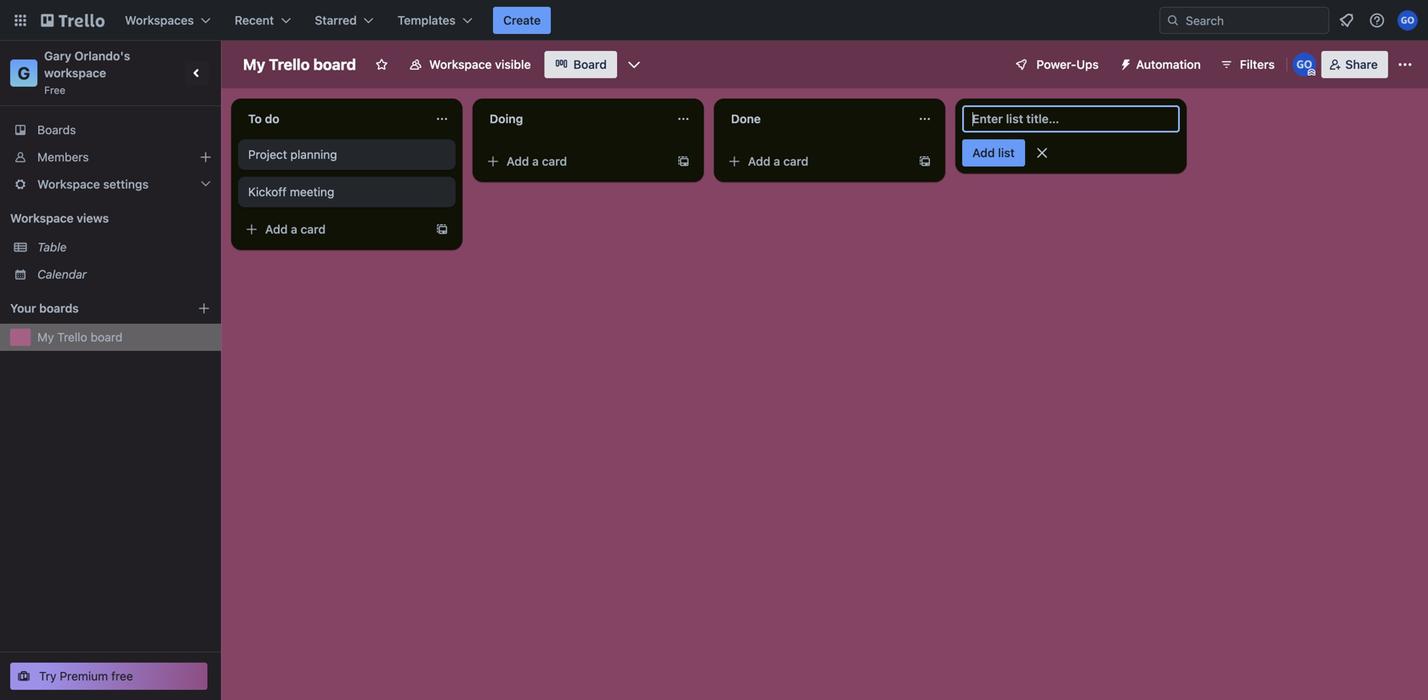Task type: describe. For each thing, give the bounding box(es) containing it.
meeting
[[290, 185, 334, 199]]

my trello board inside board name text box
[[243, 55, 356, 74]]

kickoff meeting link
[[248, 184, 445, 201]]

add for doing add a card button
[[507, 154, 529, 168]]

workspaces button
[[115, 7, 221, 34]]

g
[[18, 63, 30, 83]]

workspace visible button
[[399, 51, 541, 78]]

create from template… image for doing
[[677, 155, 690, 168]]

premium
[[60, 669, 108, 683]]

add board image
[[197, 302, 211, 315]]

0 horizontal spatial my
[[37, 330, 54, 344]]

power-ups button
[[1002, 51, 1109, 78]]

Search field
[[1180, 8, 1329, 33]]

Enter list title… text field
[[962, 105, 1180, 133]]

workspace for workspace visible
[[429, 57, 492, 71]]

To do text field
[[238, 105, 425, 133]]

add for the left add a card button
[[265, 222, 288, 236]]

create from template… image for done
[[918, 155, 932, 168]]

g link
[[10, 60, 37, 87]]

this member is an admin of this board. image
[[1308, 69, 1316, 77]]

list
[[998, 146, 1015, 160]]

doing
[[490, 112, 523, 126]]

share
[[1345, 57, 1378, 71]]

workspace navigation collapse icon image
[[185, 61, 209, 85]]

back to home image
[[41, 7, 105, 34]]

workspace
[[44, 66, 106, 80]]

gary orlando's workspace free
[[44, 49, 133, 96]]

Doing text field
[[479, 105, 666, 133]]

add inside button
[[972, 146, 995, 160]]

starred button
[[305, 7, 384, 34]]

card for doing
[[542, 154, 567, 168]]

add a card button for doing
[[479, 148, 670, 175]]

switch to… image
[[12, 12, 29, 29]]

create from template… image
[[435, 223, 449, 236]]

try
[[39, 669, 56, 683]]

a for done
[[774, 154, 780, 168]]

recent button
[[224, 7, 301, 34]]

do
[[265, 112, 279, 126]]

board inside text box
[[313, 55, 356, 74]]

members link
[[0, 144, 221, 171]]

your boards
[[10, 301, 79, 315]]

share button
[[1321, 51, 1388, 78]]

done
[[731, 112, 761, 126]]

automation button
[[1112, 51, 1211, 78]]

boards
[[39, 301, 79, 315]]

power-ups
[[1036, 57, 1099, 71]]

0 notifications image
[[1336, 10, 1357, 31]]

0 horizontal spatial add a card button
[[238, 216, 428, 243]]

kickoff
[[248, 185, 287, 199]]

my trello board link
[[37, 329, 211, 346]]

project planning
[[248, 147, 337, 162]]

0 horizontal spatial add a card
[[265, 222, 326, 236]]

free
[[44, 84, 65, 96]]

try premium free
[[39, 669, 133, 683]]

add a card for doing
[[507, 154, 567, 168]]

kickoff meeting
[[248, 185, 334, 199]]

power-
[[1036, 57, 1076, 71]]

free
[[111, 669, 133, 683]]

create
[[503, 13, 541, 27]]

workspace settings button
[[0, 171, 221, 198]]

boards link
[[0, 116, 221, 144]]

customize views image
[[625, 56, 642, 73]]

try premium free button
[[10, 663, 207, 690]]

sm image
[[1112, 51, 1136, 75]]



Task type: locate. For each thing, give the bounding box(es) containing it.
card down done text box
[[783, 154, 808, 168]]

1 vertical spatial workspace
[[37, 177, 100, 191]]

a for doing
[[532, 154, 539, 168]]

filters
[[1240, 57, 1275, 71]]

1 horizontal spatial board
[[313, 55, 356, 74]]

trello down recent dropdown button
[[269, 55, 310, 74]]

project planning link
[[248, 146, 445, 163]]

add down kickoff
[[265, 222, 288, 236]]

members
[[37, 150, 89, 164]]

add
[[972, 146, 995, 160], [507, 154, 529, 168], [748, 154, 770, 168], [265, 222, 288, 236]]

starred
[[315, 13, 357, 27]]

primary element
[[0, 0, 1428, 41]]

workspace for workspace views
[[10, 211, 74, 225]]

workspace for workspace settings
[[37, 177, 100, 191]]

trello inside my trello board link
[[57, 330, 87, 344]]

project
[[248, 147, 287, 162]]

settings
[[103, 177, 149, 191]]

add a card button
[[479, 148, 670, 175], [721, 148, 911, 175], [238, 216, 428, 243]]

2 horizontal spatial card
[[783, 154, 808, 168]]

workspace up table
[[10, 211, 74, 225]]

to
[[248, 112, 262, 126]]

1 horizontal spatial add a card
[[507, 154, 567, 168]]

0 vertical spatial my trello board
[[243, 55, 356, 74]]

a down kickoff meeting
[[291, 222, 297, 236]]

1 vertical spatial my trello board
[[37, 330, 122, 344]]

board link
[[545, 51, 617, 78]]

1 horizontal spatial create from template… image
[[918, 155, 932, 168]]

0 vertical spatial workspace
[[429, 57, 492, 71]]

add a card down kickoff meeting
[[265, 222, 326, 236]]

table link
[[37, 239, 211, 256]]

my trello board down starred
[[243, 55, 356, 74]]

filters button
[[1214, 51, 1280, 78]]

workspace visible
[[429, 57, 531, 71]]

show menu image
[[1397, 56, 1414, 73]]

planning
[[290, 147, 337, 162]]

open information menu image
[[1369, 12, 1386, 29]]

1 horizontal spatial gary orlando (garyorlando) image
[[1397, 10, 1418, 31]]

star or unstar board image
[[375, 58, 388, 71]]

templates button
[[387, 7, 483, 34]]

add a card button for done
[[721, 148, 911, 175]]

to do
[[248, 112, 279, 126]]

visible
[[495, 57, 531, 71]]

0 horizontal spatial trello
[[57, 330, 87, 344]]

workspace down templates popup button
[[429, 57, 492, 71]]

board
[[573, 57, 607, 71]]

card down 'meeting'
[[301, 222, 326, 236]]

gary orlando (garyorlando) image right filters
[[1293, 53, 1316, 77]]

trello down boards
[[57, 330, 87, 344]]

workspace
[[429, 57, 492, 71], [37, 177, 100, 191], [10, 211, 74, 225]]

0 vertical spatial my
[[243, 55, 265, 74]]

gary orlando (garyorlando) image inside primary element
[[1397, 10, 1418, 31]]

workspace down members on the top left
[[37, 177, 100, 191]]

board down the your boards with 1 items "element"
[[91, 330, 122, 344]]

create from template… image
[[677, 155, 690, 168], [918, 155, 932, 168]]

card for done
[[783, 154, 808, 168]]

board
[[313, 55, 356, 74], [91, 330, 122, 344]]

my trello board
[[243, 55, 356, 74], [37, 330, 122, 344]]

a down done text box
[[774, 154, 780, 168]]

0 horizontal spatial create from template… image
[[677, 155, 690, 168]]

0 horizontal spatial card
[[301, 222, 326, 236]]

Board name text field
[[235, 51, 365, 78]]

add a card for done
[[748, 154, 808, 168]]

workspace inside popup button
[[37, 177, 100, 191]]

automation
[[1136, 57, 1201, 71]]

views
[[77, 211, 109, 225]]

0 vertical spatial trello
[[269, 55, 310, 74]]

workspaces
[[125, 13, 194, 27]]

a
[[532, 154, 539, 168], [774, 154, 780, 168], [291, 222, 297, 236]]

your
[[10, 301, 36, 315]]

add a card down doing
[[507, 154, 567, 168]]

add a card down done at the top right of page
[[748, 154, 808, 168]]

add a card
[[507, 154, 567, 168], [748, 154, 808, 168], [265, 222, 326, 236]]

2 horizontal spatial add a card
[[748, 154, 808, 168]]

cancel list editing image
[[1033, 145, 1050, 162]]

add a card button down done text box
[[721, 148, 911, 175]]

add a card button down kickoff meeting link
[[238, 216, 428, 243]]

card down 'doing' text field
[[542, 154, 567, 168]]

my
[[243, 55, 265, 74], [37, 330, 54, 344]]

trello inside board name text box
[[269, 55, 310, 74]]

2 horizontal spatial a
[[774, 154, 780, 168]]

0 horizontal spatial gary orlando (garyorlando) image
[[1293, 53, 1316, 77]]

1 vertical spatial board
[[91, 330, 122, 344]]

gary orlando (garyorlando) image
[[1397, 10, 1418, 31], [1293, 53, 1316, 77]]

create button
[[493, 7, 551, 34]]

0 horizontal spatial board
[[91, 330, 122, 344]]

workspace views
[[10, 211, 109, 225]]

my down recent
[[243, 55, 265, 74]]

1 horizontal spatial my trello board
[[243, 55, 356, 74]]

gary orlando (garyorlando) image right the open information menu icon
[[1397, 10, 1418, 31]]

add list
[[972, 146, 1015, 160]]

add a card button down 'doing' text field
[[479, 148, 670, 175]]

my trello board down the your boards with 1 items "element"
[[37, 330, 122, 344]]

a down 'doing' text field
[[532, 154, 539, 168]]

card
[[542, 154, 567, 168], [783, 154, 808, 168], [301, 222, 326, 236]]

add left list
[[972, 146, 995, 160]]

1 horizontal spatial card
[[542, 154, 567, 168]]

recent
[[235, 13, 274, 27]]

1 horizontal spatial a
[[532, 154, 539, 168]]

0 horizontal spatial my trello board
[[37, 330, 122, 344]]

2 vertical spatial workspace
[[10, 211, 74, 225]]

calendar
[[37, 267, 87, 281]]

1 horizontal spatial add a card button
[[479, 148, 670, 175]]

templates
[[398, 13, 456, 27]]

1 create from template… image from the left
[[677, 155, 690, 168]]

1 horizontal spatial my
[[243, 55, 265, 74]]

2 create from template… image from the left
[[918, 155, 932, 168]]

2 horizontal spatial add a card button
[[721, 148, 911, 175]]

trello
[[269, 55, 310, 74], [57, 330, 87, 344]]

0 vertical spatial board
[[313, 55, 356, 74]]

boards
[[37, 123, 76, 137]]

your boards with 1 items element
[[10, 298, 172, 319]]

board down starred
[[313, 55, 356, 74]]

my trello board inside my trello board link
[[37, 330, 122, 344]]

my down your boards
[[37, 330, 54, 344]]

gary orlando's workspace link
[[44, 49, 133, 80]]

Done text field
[[721, 105, 908, 133]]

search image
[[1166, 14, 1180, 27]]

my inside board name text box
[[243, 55, 265, 74]]

orlando's
[[74, 49, 130, 63]]

add down done at the top right of page
[[748, 154, 770, 168]]

1 horizontal spatial trello
[[269, 55, 310, 74]]

add down doing
[[507, 154, 529, 168]]

1 vertical spatial my
[[37, 330, 54, 344]]

0 horizontal spatial a
[[291, 222, 297, 236]]

workspace settings
[[37, 177, 149, 191]]

table
[[37, 240, 67, 254]]

gary
[[44, 49, 71, 63]]

1 vertical spatial trello
[[57, 330, 87, 344]]

workspace inside 'button'
[[429, 57, 492, 71]]

add list button
[[962, 139, 1025, 167]]

1 vertical spatial gary orlando (garyorlando) image
[[1293, 53, 1316, 77]]

calendar link
[[37, 266, 211, 283]]

ups
[[1076, 57, 1099, 71]]

add for add a card button associated with done
[[748, 154, 770, 168]]

0 vertical spatial gary orlando (garyorlando) image
[[1397, 10, 1418, 31]]



Task type: vqa. For each thing, say whether or not it's contained in the screenshot.
This member is an admin of this board. Icon
yes



